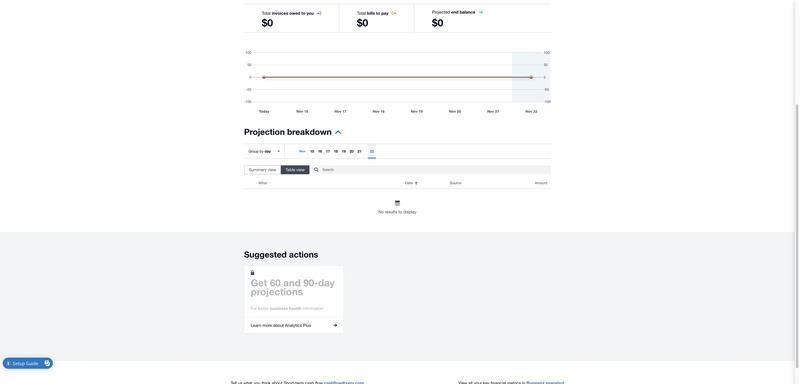 Task type: describe. For each thing, give the bounding box(es) containing it.
17 button
[[324, 144, 332, 159]]

display
[[404, 210, 417, 215]]

date
[[405, 181, 413, 185]]

amount button
[[506, 178, 551, 189]]

0 horizontal spatial day
[[265, 149, 271, 154]]

22 button
[[368, 144, 376, 159]]

information
[[303, 307, 324, 311]]

total for $0
[[357, 11, 366, 16]]

nov
[[300, 150, 305, 153]]

for
[[251, 307, 257, 311]]

source button
[[447, 178, 506, 189]]

projected end balance
[[432, 9, 476, 14]]

16
[[318, 149, 322, 154]]

no
[[379, 210, 384, 215]]

get 60 and 90-day projections
[[251, 277, 335, 298]]

more
[[263, 324, 272, 328]]

60
[[270, 277, 281, 289]]

total bills to pay $0
[[357, 11, 389, 29]]

what
[[259, 181, 267, 185]]

17
[[326, 149, 330, 154]]

nov :
[[300, 150, 306, 153]]

18 button
[[332, 144, 340, 159]]

90-
[[304, 277, 318, 289]]

summary view
[[249, 168, 276, 172]]

day inside get 60 and 90-day projections
[[318, 277, 335, 289]]

breakdown
[[287, 127, 332, 137]]

business
[[270, 306, 288, 311]]

$0 inside the total bills to pay $0
[[357, 17, 368, 29]]

19 button
[[340, 144, 348, 159]]

amount
[[535, 181, 548, 185]]

to for no results to display
[[399, 210, 402, 215]]

by
[[260, 149, 264, 154]]

you
[[307, 11, 314, 16]]

20
[[350, 149, 354, 154]]

projections
[[251, 286, 303, 298]]

projection breakdown view option group
[[244, 166, 310, 175]]

invoices
[[272, 11, 288, 16]]

:
[[305, 150, 306, 153]]

19
[[342, 149, 346, 154]]

15
[[310, 149, 314, 154]]

learn more about analytics plus button
[[244, 318, 344, 334]]

22
[[370, 149, 374, 154]]



Task type: vqa. For each thing, say whether or not it's contained in the screenshot.
THE LEARN
yes



Task type: locate. For each thing, give the bounding box(es) containing it.
total left bills
[[357, 11, 366, 16]]

view for summary view
[[268, 168, 276, 172]]

0 vertical spatial day
[[265, 149, 271, 154]]

0 horizontal spatial $0
[[262, 17, 273, 29]]

better
[[258, 307, 269, 311]]

2 $0 from the left
[[357, 17, 368, 29]]

20 button
[[348, 144, 356, 159]]

total
[[262, 11, 271, 16], [357, 11, 366, 16]]

$0 down invoices
[[262, 17, 273, 29]]

1 horizontal spatial to
[[376, 11, 380, 16]]

2 total from the left
[[357, 11, 366, 16]]

suggested actions
[[244, 250, 318, 260]]

3 $0 from the left
[[432, 17, 443, 29]]

view right table on the top of the page
[[297, 168, 305, 172]]

about
[[273, 324, 284, 328]]

no results to display
[[379, 210, 417, 215]]

table view
[[286, 168, 305, 172]]

balance
[[460, 9, 476, 14]]

Search for a document search field
[[323, 165, 551, 175]]

21 button
[[356, 144, 364, 159]]

what button
[[255, 178, 402, 189]]

total for you
[[262, 11, 271, 16]]

2 horizontal spatial $0
[[432, 17, 443, 29]]

list of upcoming transactions within the selected timeframe element
[[244, 178, 551, 216]]

to left you at the top
[[302, 11, 306, 16]]

2 horizontal spatial to
[[399, 210, 402, 215]]

suggested
[[244, 250, 287, 260]]

end
[[451, 9, 459, 14]]

view for table view
[[297, 168, 305, 172]]

table
[[286, 168, 295, 172]]

results
[[385, 210, 398, 215]]

total left invoices
[[262, 11, 271, 16]]

learn more about analytics plus
[[251, 324, 311, 328]]

get
[[251, 277, 267, 289]]

1 view from the left
[[268, 168, 276, 172]]

to right results
[[399, 210, 402, 215]]

21
[[358, 149, 362, 154]]

to inside the total bills to pay $0
[[376, 11, 380, 16]]

1 vertical spatial day
[[318, 277, 335, 289]]

1 horizontal spatial $0
[[357, 17, 368, 29]]

day
[[265, 149, 271, 154], [318, 277, 335, 289]]

source
[[450, 181, 462, 185]]

for better business health information
[[251, 306, 324, 311]]

16 button
[[316, 144, 324, 159]]

to inside the list of upcoming transactions within the selected timeframe element
[[399, 210, 402, 215]]

0 horizontal spatial view
[[268, 168, 276, 172]]

group by day
[[249, 149, 271, 154]]

bills
[[367, 11, 375, 16]]

to inside total invoices owed to you $0
[[302, 11, 306, 16]]

0 horizontal spatial to
[[302, 11, 306, 16]]

$0 inside total invoices owed to you $0
[[262, 17, 273, 29]]

pay
[[382, 11, 389, 16]]

actions
[[289, 250, 318, 260]]

total inside total invoices owed to you $0
[[262, 11, 271, 16]]

projected
[[432, 10, 450, 14]]

$0
[[262, 17, 273, 29], [357, 17, 368, 29], [432, 17, 443, 29]]

1 horizontal spatial view
[[297, 168, 305, 172]]

to for total bills to pay $0
[[376, 11, 380, 16]]

total invoices owed to you $0
[[262, 11, 314, 29]]

1 total from the left
[[262, 11, 271, 16]]

to left pay
[[376, 11, 380, 16]]

view
[[268, 168, 276, 172], [297, 168, 305, 172]]

plus
[[303, 324, 311, 328]]

total inside the total bills to pay $0
[[357, 11, 366, 16]]

18
[[334, 149, 338, 154]]

and
[[284, 277, 301, 289]]

$0 down projected
[[432, 17, 443, 29]]

date button
[[402, 178, 447, 189]]

analytics
[[285, 324, 302, 328]]

summary
[[249, 168, 267, 172]]

2 view from the left
[[297, 168, 305, 172]]

health
[[289, 306, 301, 311]]

projection breakdown button
[[244, 127, 341, 141]]

owed
[[290, 11, 300, 16]]

learn
[[251, 324, 261, 328]]

1 $0 from the left
[[262, 17, 273, 29]]

1 horizontal spatial day
[[318, 277, 335, 289]]

22 nov 2023 element
[[368, 144, 376, 159]]

15 button
[[308, 144, 316, 159]]

$0 down bills
[[357, 17, 368, 29]]

projection
[[244, 127, 285, 137]]

1 horizontal spatial total
[[357, 11, 366, 16]]

group
[[249, 149, 259, 154]]

0 horizontal spatial total
[[262, 11, 271, 16]]

to
[[302, 11, 306, 16], [376, 11, 380, 16], [399, 210, 402, 215]]

view right summary at the top of page
[[268, 168, 276, 172]]

projection breakdown
[[244, 127, 332, 137]]



